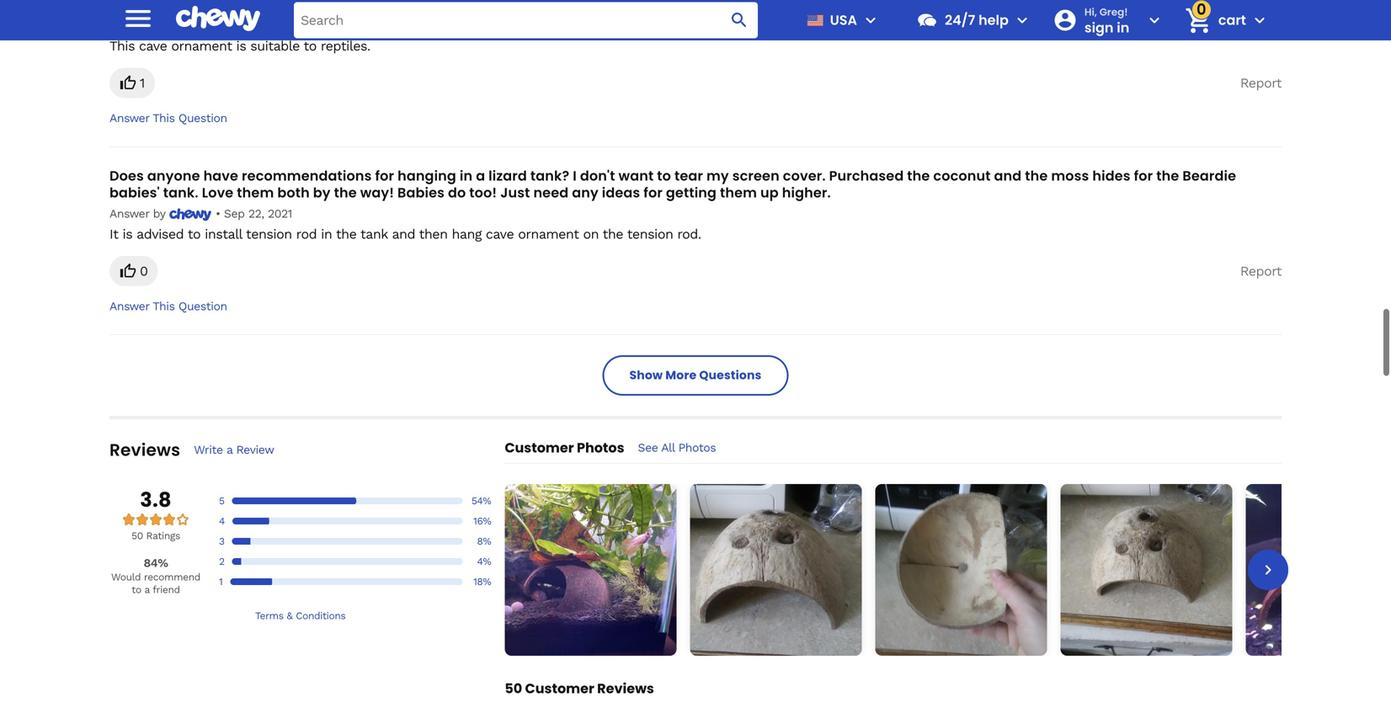 Task type: describe. For each thing, give the bounding box(es) containing it.
tank.
[[163, 183, 199, 202]]

this for is
[[153, 299, 175, 313]]

recommendations
[[242, 166, 372, 185]]

have
[[203, 166, 238, 185]]

4 list item from the left
[[1061, 484, 1233, 656]]

any
[[572, 183, 599, 202]]

22,
[[248, 207, 264, 221]]

chewy image for ornament
[[169, 20, 212, 33]]

• for to
[[216, 207, 220, 221]]

by for suitable
[[153, 19, 165, 33]]

8%
[[477, 536, 491, 547]]

0 horizontal spatial in
[[321, 226, 332, 242]]

to inside does anyone have recommendations for hanging in a lizard tank? i don't want to tear my screen cover. purchased the coconut and the moss hides for the beardie babies' tank. love them both by the way! babies do too! just need any ideas for getting them up higher.
[[657, 166, 671, 185]]

recommend
[[144, 572, 200, 583]]

cart link
[[1178, 0, 1247, 40]]

sep
[[224, 207, 245, 221]]

chewy support image
[[917, 9, 938, 31]]

the left way!
[[334, 183, 357, 202]]

Product search field
[[294, 2, 758, 38]]

greg!
[[1100, 5, 1128, 19]]

just
[[501, 183, 530, 202]]

50 ratings
[[131, 530, 180, 542]]

this cave ornament is suitable to reptiles.
[[110, 38, 370, 54]]

0 horizontal spatial photos
[[577, 438, 625, 457]]

hang
[[452, 226, 482, 242]]

16%
[[474, 515, 491, 527]]

answer this question for 0
[[110, 299, 227, 313]]

report button for this cave ornament is suitable to reptiles.
[[1241, 68, 1282, 98]]

report for this cave ornament is suitable to reptiles.
[[1241, 75, 1282, 91]]

usa
[[830, 11, 858, 29]]

it is advised to install tension rod in the tank and then hang cave ornament on the tension rod.
[[110, 226, 701, 242]]

chewy image for advised
[[169, 208, 212, 221]]

5 list item from the left
[[1246, 484, 1392, 656]]

hides
[[1093, 166, 1131, 185]]

babies'
[[110, 183, 160, 202]]

answer this question button for 0
[[110, 299, 227, 314]]

1 vertical spatial ornament
[[518, 226, 579, 242]]

in inside does anyone have recommendations for hanging in a lizard tank? i don't want to tear my screen cover. purchased the coconut and the moss hides for the beardie babies' tank. love them both by the way! babies do too! just need any ideas for getting them up higher.
[[460, 166, 473, 185]]

2 them from the left
[[720, 183, 757, 202]]

up
[[761, 183, 779, 202]]

write a review link
[[194, 443, 274, 458]]

2021
[[268, 207, 292, 221]]

on
[[583, 226, 599, 242]]

3
[[219, 536, 225, 547]]

anyone
[[147, 166, 200, 185]]

4
[[219, 515, 225, 527]]

3 list item from the left
[[876, 484, 1047, 656]]

24/7 help
[[945, 11, 1009, 29]]

0 vertical spatial customer
[[505, 438, 574, 457]]

suitable
[[250, 38, 300, 54]]

18%
[[473, 576, 491, 588]]

1 tension from the left
[[246, 226, 292, 242]]

the left moss
[[1025, 166, 1048, 185]]

does anyone have recommendations for hanging in a lizard tank? i don't want to tear my screen cover. purchased the coconut and the moss hides for the beardie babies' tank. love them both by the way! babies do too! just need any ideas for getting them up higher.
[[110, 166, 1237, 202]]

0 button
[[110, 256, 158, 286]]

50 for 50 ratings
[[131, 530, 143, 542]]

don't
[[580, 166, 615, 185]]

and inside does anyone have recommendations for hanging in a lizard tank? i don't want to tear my screen cover. purchased the coconut and the moss hides for the beardie babies' tank. love them both by the way! babies do too! just need any ideas for getting them up higher.
[[994, 166, 1022, 185]]

reptiles.
[[321, 38, 370, 54]]

menu image inside usa popup button
[[861, 10, 881, 30]]

need
[[534, 183, 569, 202]]

in
[[1117, 18, 1130, 37]]

5
[[219, 495, 225, 507]]

1 vertical spatial customer
[[525, 679, 595, 698]]

usa button
[[800, 0, 881, 40]]

show more questions button
[[603, 355, 789, 396]]

1 list item from the left
[[505, 484, 677, 656]]

tank
[[361, 226, 388, 242]]

sign
[[1085, 18, 1114, 37]]

a inside 84% would recommend to a friend
[[144, 584, 150, 596]]

more
[[666, 367, 697, 384]]

ideas
[[602, 183, 640, 202]]

2
[[219, 556, 225, 568]]

54%
[[472, 495, 491, 507]]

0
[[140, 263, 148, 279]]

my
[[707, 166, 729, 185]]

show more questions
[[630, 367, 762, 384]]

to inside 84% would recommend to a friend
[[132, 584, 141, 596]]

moss
[[1052, 166, 1090, 185]]

3 answer from the top
[[110, 207, 149, 221]]

0 vertical spatial reviews
[[110, 438, 180, 462]]

15,
[[247, 19, 261, 33]]

answer by for cave
[[110, 19, 169, 33]]

help
[[979, 11, 1009, 29]]

love
[[202, 183, 234, 202]]

hanging
[[398, 166, 457, 185]]

cart menu image
[[1250, 10, 1270, 30]]

50 for 50 customer reviews
[[505, 679, 522, 698]]

answer this question button for 1
[[110, 111, 227, 126]]

question for 0
[[178, 299, 227, 313]]

submit search image
[[729, 10, 750, 30]]

both
[[277, 183, 310, 202]]

0 vertical spatial cave
[[139, 38, 167, 54]]

friend
[[153, 584, 180, 596]]

question for 1
[[178, 111, 227, 125]]

the left beardie
[[1157, 166, 1180, 185]]

by inside does anyone have recommendations for hanging in a lizard tank? i don't want to tear my screen cover. purchased the coconut and the moss hides for the beardie babies' tank. love them both by the way! babies do too! just need any ideas for getting them up higher.
[[313, 183, 331, 202]]

0 horizontal spatial menu image
[[121, 1, 155, 35]]

beardie
[[1183, 166, 1237, 185]]

install
[[205, 226, 242, 242]]



Task type: vqa. For each thing, say whether or not it's contained in the screenshot.
2nd Product from the bottom of the page
no



Task type: locate. For each thing, give the bounding box(es) containing it.
answer down 0 button
[[110, 299, 149, 313]]

chewy image
[[169, 20, 212, 33], [169, 208, 212, 221]]

1 vertical spatial is
[[123, 226, 132, 242]]

the left tank
[[336, 226, 357, 242]]

0 horizontal spatial cave
[[139, 38, 167, 54]]

1 report from the top
[[1241, 75, 1282, 91]]

0 vertical spatial this
[[110, 38, 135, 54]]

account menu image
[[1145, 10, 1165, 30]]

0 horizontal spatial ornament
[[171, 38, 232, 54]]

1 vertical spatial chewy image
[[169, 208, 212, 221]]

this down 1 button
[[153, 111, 175, 125]]

2 • from the top
[[216, 207, 220, 221]]

customer
[[505, 438, 574, 457], [525, 679, 595, 698]]

question
[[178, 111, 227, 125], [178, 299, 227, 313]]

a right write
[[227, 443, 233, 457]]

conditions
[[296, 610, 346, 622]]

1 vertical spatial answer this question button
[[110, 299, 227, 314]]

2 tension from the left
[[627, 226, 673, 242]]

then
[[419, 226, 448, 242]]

1 • from the top
[[216, 19, 220, 33]]

a left lizard
[[476, 166, 485, 185]]

0 vertical spatial 50
[[131, 530, 143, 542]]

2 vertical spatial by
[[153, 207, 165, 221]]

higher.
[[782, 183, 831, 202]]

2020
[[264, 19, 291, 33]]

answer this question button down 0
[[110, 299, 227, 314]]

to right suitable
[[304, 38, 317, 54]]

to left tear
[[657, 166, 671, 185]]

0 vertical spatial 1
[[140, 75, 145, 91]]

cover.
[[783, 166, 826, 185]]

a inside does anyone have recommendations for hanging in a lizard tank? i don't want to tear my screen cover. purchased the coconut and the moss hides for the beardie babies' tank. love them both by the way! babies do too! just need any ideas for getting them up higher.
[[476, 166, 485, 185]]

reviews
[[110, 438, 180, 462], [597, 679, 654, 698]]

1 horizontal spatial a
[[227, 443, 233, 457]]

0 vertical spatial answer this question
[[110, 111, 227, 125]]

questions
[[699, 367, 762, 384]]

50 customer reviews
[[505, 679, 654, 698]]

chewy image down the tank.
[[169, 208, 212, 221]]

menu image right usa
[[861, 10, 881, 30]]

coconut
[[934, 166, 991, 185]]

1 vertical spatial question
[[178, 299, 227, 313]]

terms & conditions link
[[110, 610, 491, 622]]

4 answer from the top
[[110, 299, 149, 313]]

for right hides
[[1134, 166, 1154, 185]]

them left up at the top of page
[[720, 183, 757, 202]]

is down aug
[[236, 38, 246, 54]]

2 vertical spatial this
[[153, 299, 175, 313]]

0 horizontal spatial 50
[[131, 530, 143, 542]]

for left the babies
[[375, 166, 394, 185]]

way!
[[360, 183, 394, 202]]

screen
[[733, 166, 780, 185]]

0 horizontal spatial reviews
[[110, 438, 180, 462]]

by
[[153, 19, 165, 33], [313, 183, 331, 202], [153, 207, 165, 221]]

1 horizontal spatial cave
[[486, 226, 514, 242]]

the left "coconut"
[[908, 166, 930, 185]]

the right on
[[603, 226, 623, 242]]

1 vertical spatial answer by
[[110, 207, 169, 221]]

advised
[[137, 226, 184, 242]]

1 vertical spatial 50
[[505, 679, 522, 698]]

Search text field
[[294, 2, 758, 38]]

photos right the all
[[679, 441, 716, 455]]

0 vertical spatial by
[[153, 19, 165, 33]]

3.8
[[140, 486, 172, 514]]

report button for it is advised to install tension rod in the tank and then hang cave ornament on the tension rod.
[[1241, 256, 1282, 286]]

cave right "hang"
[[486, 226, 514, 242]]

• left sep
[[216, 207, 220, 221]]

answer by down babies'
[[110, 207, 169, 221]]

report button
[[1241, 68, 1282, 98], [1241, 256, 1282, 286]]

1 horizontal spatial reviews
[[597, 679, 654, 698]]

this for cave
[[153, 111, 175, 125]]

chewy image left aug
[[169, 20, 212, 33]]

answer this question for 1
[[110, 111, 227, 125]]

2 question from the top
[[178, 299, 227, 313]]

1 question from the top
[[178, 111, 227, 125]]

do
[[448, 183, 466, 202]]

this up 1 button
[[110, 38, 135, 54]]

tension left rod.
[[627, 226, 673, 242]]

ornament down chewy home image
[[171, 38, 232, 54]]

customer photos
[[505, 438, 625, 457]]

list
[[505, 484, 1392, 656]]

1 horizontal spatial them
[[720, 183, 757, 202]]

photos
[[577, 438, 625, 457], [679, 441, 716, 455]]

aug
[[224, 19, 244, 33]]

hi, greg! sign in
[[1085, 5, 1130, 37]]

0 vertical spatial ornament
[[171, 38, 232, 54]]

photos inside button
[[679, 441, 716, 455]]

photos left 'see'
[[577, 438, 625, 457]]

0 horizontal spatial tension
[[246, 226, 292, 242]]

answer this question button down 1 button
[[110, 111, 227, 126]]

to down would
[[132, 584, 141, 596]]

cave up 1 button
[[139, 38, 167, 54]]

1 chewy image from the top
[[169, 20, 212, 33]]

84%
[[144, 556, 168, 570]]

them up the 22,
[[237, 183, 274, 202]]

answer this question button
[[110, 111, 227, 126], [110, 299, 227, 314]]

1 horizontal spatial for
[[644, 183, 663, 202]]

show
[[630, 367, 663, 384]]

1 horizontal spatial is
[[236, 38, 246, 54]]

list item
[[505, 484, 677, 656], [690, 484, 862, 656], [876, 484, 1047, 656], [1061, 484, 1233, 656], [1246, 484, 1392, 656]]

1 horizontal spatial menu image
[[861, 10, 881, 30]]

1 vertical spatial report
[[1241, 263, 1282, 279]]

1 vertical spatial report button
[[1241, 256, 1282, 286]]

by left chewy home image
[[153, 19, 165, 33]]

0 vertical spatial report
[[1241, 75, 1282, 91]]

answer this question down 1 button
[[110, 111, 227, 125]]

2 horizontal spatial for
[[1134, 166, 1154, 185]]

menu image
[[121, 1, 155, 35], [861, 10, 881, 30]]

1 answer by from the top
[[110, 19, 169, 33]]

2 answer by from the top
[[110, 207, 169, 221]]

this down 0 button
[[153, 299, 175, 313]]

2 report from the top
[[1241, 263, 1282, 279]]

items image
[[1184, 6, 1213, 35]]

1 answer from the top
[[110, 19, 149, 33]]

1 vertical spatial reviews
[[597, 679, 654, 698]]

0 vertical spatial chewy image
[[169, 20, 212, 33]]

i
[[573, 166, 577, 185]]

2 answer from the top
[[110, 111, 149, 125]]

would
[[111, 572, 141, 583]]

4%
[[477, 556, 491, 568]]

1 button
[[110, 68, 155, 98]]

1 inside 1 button
[[140, 75, 145, 91]]

0 horizontal spatial 1
[[140, 75, 145, 91]]

• sep 22, 2021
[[212, 207, 292, 221]]

chewy home image
[[176, 0, 260, 37]]

0 vertical spatial report button
[[1241, 68, 1282, 98]]

1 horizontal spatial 1
[[219, 576, 223, 588]]

0 horizontal spatial them
[[237, 183, 274, 202]]

0 horizontal spatial a
[[144, 584, 150, 596]]

it
[[110, 226, 118, 242]]

50
[[131, 530, 143, 542], [505, 679, 522, 698]]

see all photos
[[638, 441, 716, 455]]

write
[[194, 443, 223, 457]]

24/7 help link
[[910, 0, 1009, 40]]

ornament
[[171, 38, 232, 54], [518, 226, 579, 242]]

write a review
[[194, 443, 274, 457]]

1 horizontal spatial and
[[994, 166, 1022, 185]]

1 horizontal spatial 50
[[505, 679, 522, 698]]

• left aug
[[216, 19, 220, 33]]

and right tank
[[392, 226, 415, 242]]

answer down babies'
[[110, 207, 149, 221]]

0 vertical spatial in
[[460, 166, 473, 185]]

2 answer this question from the top
[[110, 299, 227, 313]]

2 horizontal spatial a
[[476, 166, 485, 185]]

terms & conditions
[[255, 610, 346, 622]]

report for it is advised to install tension rod in the tank and then hang cave ornament on the tension rod.
[[1241, 263, 1282, 279]]

tear
[[675, 166, 703, 185]]

2 vertical spatial a
[[144, 584, 150, 596]]

24/7
[[945, 11, 976, 29]]

1 vertical spatial answer this question
[[110, 299, 227, 313]]

0 vertical spatial •
[[216, 19, 220, 33]]

for right ideas
[[644, 183, 663, 202]]

answer by for is
[[110, 207, 169, 221]]

0 horizontal spatial and
[[392, 226, 415, 242]]

by for install
[[153, 207, 165, 221]]

question down install
[[178, 299, 227, 313]]

1 vertical spatial 1
[[219, 576, 223, 588]]

answer up 1 button
[[110, 19, 149, 33]]

0 vertical spatial a
[[476, 166, 485, 185]]

in right hanging
[[460, 166, 473, 185]]

• aug 15, 2020
[[212, 19, 291, 33]]

1 vertical spatial •
[[216, 207, 220, 221]]

1 vertical spatial cave
[[486, 226, 514, 242]]

to left install
[[188, 226, 201, 242]]

0 vertical spatial question
[[178, 111, 227, 125]]

in
[[460, 166, 473, 185], [321, 226, 332, 242]]

answer this question down 0
[[110, 299, 227, 313]]

too!
[[469, 183, 497, 202]]

tank?
[[531, 166, 570, 185]]

1
[[140, 75, 145, 91], [219, 576, 223, 588]]

0 vertical spatial answer this question button
[[110, 111, 227, 126]]

1 answer this question from the top
[[110, 111, 227, 125]]

2 list item from the left
[[690, 484, 862, 656]]

0 vertical spatial and
[[994, 166, 1022, 185]]

1 vertical spatial in
[[321, 226, 332, 242]]

1 horizontal spatial in
[[460, 166, 473, 185]]

and right "coconut"
[[994, 166, 1022, 185]]

&
[[287, 610, 293, 622]]

rod.
[[678, 226, 701, 242]]

1 report button from the top
[[1241, 68, 1282, 98]]

answer
[[110, 19, 149, 33], [110, 111, 149, 125], [110, 207, 149, 221], [110, 299, 149, 313]]

1 horizontal spatial ornament
[[518, 226, 579, 242]]

all
[[661, 441, 675, 455]]

review
[[236, 443, 274, 457]]

menu image up 1 button
[[121, 1, 155, 35]]

1 them from the left
[[237, 183, 274, 202]]

answer by up 1 button
[[110, 19, 169, 33]]

see
[[638, 441, 658, 455]]

in right rod
[[321, 226, 332, 242]]

tension
[[246, 226, 292, 242], [627, 226, 673, 242]]

1 horizontal spatial photos
[[679, 441, 716, 455]]

0 vertical spatial answer by
[[110, 19, 169, 33]]

0 horizontal spatial is
[[123, 226, 132, 242]]

want
[[619, 166, 654, 185]]

lizard
[[489, 166, 527, 185]]

ornament down need
[[518, 226, 579, 242]]

2 chewy image from the top
[[169, 208, 212, 221]]

1 vertical spatial by
[[313, 183, 331, 202]]

• for is
[[216, 19, 220, 33]]

a left friend
[[144, 584, 150, 596]]

question up 'have'
[[178, 111, 227, 125]]

1 answer this question button from the top
[[110, 111, 227, 126]]

1 horizontal spatial tension
[[627, 226, 673, 242]]

cart
[[1219, 11, 1247, 29]]

1 vertical spatial this
[[153, 111, 175, 125]]

them
[[237, 183, 274, 202], [720, 183, 757, 202]]

answer down 1 button
[[110, 111, 149, 125]]

for
[[375, 166, 394, 185], [1134, 166, 1154, 185], [644, 183, 663, 202]]

babies
[[398, 183, 445, 202]]

and
[[994, 166, 1022, 185], [392, 226, 415, 242]]

0 horizontal spatial for
[[375, 166, 394, 185]]

is
[[236, 38, 246, 54], [123, 226, 132, 242]]

is right it
[[123, 226, 132, 242]]

2 report button from the top
[[1241, 256, 1282, 286]]

purchased
[[829, 166, 904, 185]]

2 answer this question button from the top
[[110, 299, 227, 314]]

see all photos button
[[638, 440, 716, 456]]

1 vertical spatial and
[[392, 226, 415, 242]]

0 vertical spatial is
[[236, 38, 246, 54]]

ratings
[[146, 530, 180, 542]]

tension down 2021
[[246, 226, 292, 242]]

1 vertical spatial a
[[227, 443, 233, 457]]

by up advised on the top left of page
[[153, 207, 165, 221]]

getting
[[666, 183, 717, 202]]

help menu image
[[1012, 10, 1033, 30]]

hi,
[[1085, 5, 1098, 19]]

by right 'both'
[[313, 183, 331, 202]]



